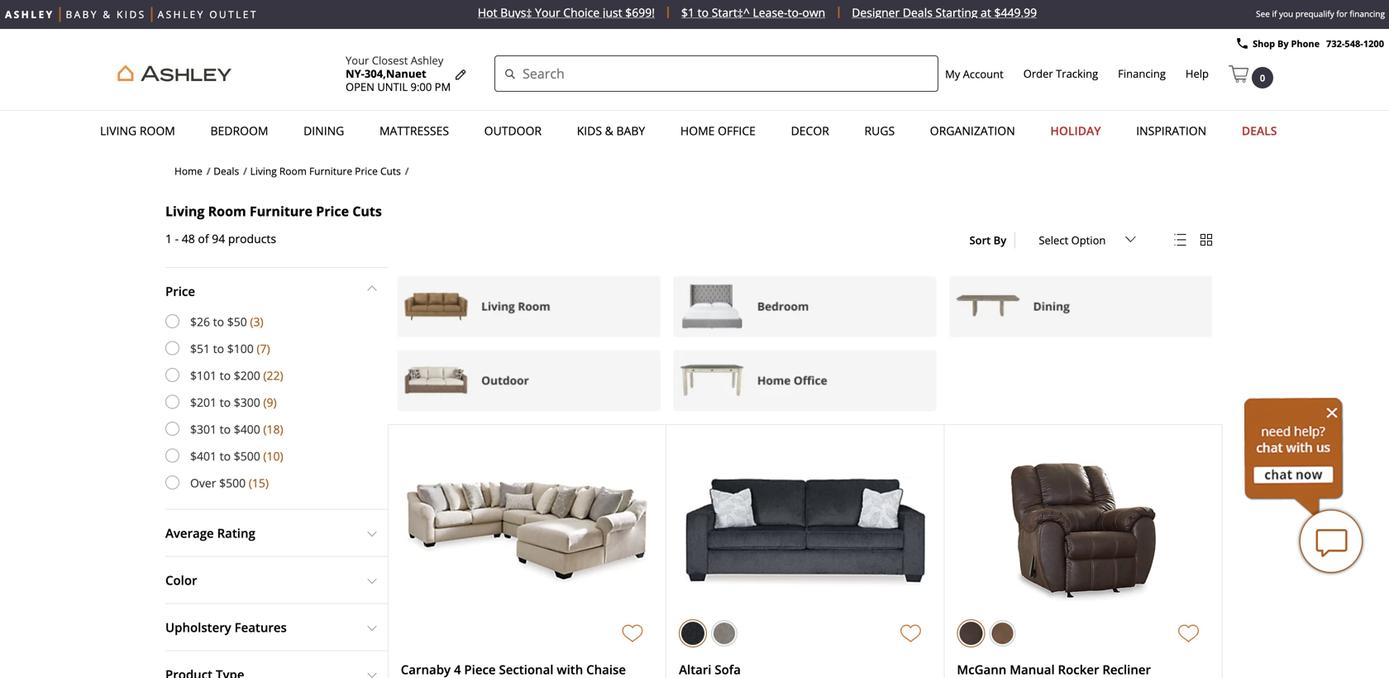 Task type: locate. For each thing, give the bounding box(es) containing it.
$51 to $100 (7)
[[190, 341, 270, 356]]

0 vertical spatial deals
[[903, 5, 933, 20]]

kids
[[117, 7, 146, 21]]

0 horizontal spatial room
[[140, 123, 175, 139]]

your up the open
[[346, 53, 369, 68]]

chat bubble mobile view image
[[1299, 509, 1365, 575]]

0 horizontal spatial &
[[103, 7, 112, 21]]

1 - 48 of 94 products
[[165, 231, 276, 246]]

organization
[[931, 123, 1016, 139]]

inspiration
[[1137, 123, 1207, 139]]

living room link
[[95, 115, 180, 146]]

0 vertical spatial price
[[355, 164, 378, 178]]

room
[[140, 123, 175, 139], [280, 164, 307, 178], [208, 202, 246, 220]]

my account link
[[946, 67, 1004, 81]]

altari sofa, slate, large image
[[679, 476, 932, 592]]

(22)
[[263, 368, 283, 383]]

to for $500
[[220, 448, 231, 464]]

your closest ashley ny-304,nanuet
[[346, 53, 444, 81]]

& right kids
[[605, 123, 614, 139]]

to right $51 at the left bottom of the page
[[213, 341, 224, 356]]

deals inside living room furniture price cuts main content
[[214, 164, 239, 178]]

to-
[[788, 5, 803, 20]]

& inside "link"
[[103, 7, 112, 21]]

2 horizontal spatial price
[[355, 164, 378, 178]]

0 vertical spatial living
[[100, 123, 137, 139]]

to left $300 on the left bottom of page
[[220, 394, 231, 410]]

order tracking link
[[1024, 66, 1099, 81]]

(15)
[[249, 475, 269, 491]]

dialogue message for liveperson image
[[1245, 398, 1344, 517]]

living room furniture price cuts down dining
[[250, 164, 401, 178]]

ashley up 9:00
[[411, 53, 444, 68]]

1 vertical spatial your
[[346, 53, 369, 68]]

of
[[198, 231, 209, 246]]

ashley right kids
[[158, 7, 205, 21]]

1 vertical spatial by
[[994, 233, 1007, 248]]

deals left starting
[[903, 5, 933, 20]]

to right $301
[[220, 421, 231, 437]]

room down dining
[[280, 164, 307, 178]]

0 vertical spatial ashley
[[158, 7, 205, 21]]

home inside living room furniture price cuts main content
[[175, 164, 203, 178]]

2 horizontal spatial living
[[250, 164, 277, 178]]

room inside "banner"
[[140, 123, 175, 139]]

price down living room furniture price cuts link at the top left
[[316, 202, 349, 220]]

living up 48
[[165, 202, 205, 220]]

by right 'sort'
[[994, 233, 1007, 248]]

furniture down dining
[[309, 164, 353, 178]]

cuts
[[381, 164, 401, 178], [353, 202, 382, 220]]

living down the bedroom
[[250, 164, 277, 178]]

cuts down mattresses link
[[381, 164, 401, 178]]

9:00
[[411, 79, 432, 94]]

by right shop
[[1278, 37, 1290, 50]]

0 horizontal spatial living
[[100, 123, 137, 139]]

order tracking
[[1024, 66, 1099, 81]]

0 horizontal spatial by
[[994, 233, 1007, 248]]

0 vertical spatial furniture
[[309, 164, 353, 178]]

lease-
[[753, 5, 788, 20]]

baby & kids
[[66, 7, 146, 21]]

office
[[718, 123, 756, 139]]

to right $401 at the left
[[220, 448, 231, 464]]

0 horizontal spatial your
[[346, 53, 369, 68]]

0 horizontal spatial deals link
[[214, 164, 239, 178]]

by
[[1278, 37, 1290, 50], [994, 233, 1007, 248]]

$101 to $200 (22)
[[190, 368, 283, 383]]

2 vertical spatial deals
[[214, 164, 239, 178]]

548-
[[1346, 37, 1364, 50]]

price down mattresses link
[[355, 164, 378, 178]]

closest
[[372, 53, 408, 68]]

living room furniture price cuts main content
[[165, 155, 1224, 678]]

0 vertical spatial room
[[140, 123, 175, 139]]

holiday link
[[1046, 115, 1107, 146]]

upholstery
[[165, 619, 231, 636]]

2 vertical spatial room
[[208, 202, 246, 220]]

furniture up products
[[250, 202, 313, 220]]

living
[[100, 123, 137, 139], [250, 164, 277, 178], [165, 202, 205, 220]]

home left "office"
[[681, 123, 715, 139]]

&
[[103, 7, 112, 21], [605, 123, 614, 139]]

2 horizontal spatial room
[[280, 164, 307, 178]]

to right $101
[[220, 368, 231, 383]]

1 vertical spatial price
[[316, 202, 349, 220]]

deals right the home link
[[214, 164, 239, 178]]

room up the home link
[[140, 123, 175, 139]]

ashley outlet
[[158, 7, 258, 21]]

$401
[[190, 448, 217, 464]]

& inside "banner"
[[605, 123, 614, 139]]

1 vertical spatial deals
[[1243, 123, 1278, 139]]

your right buys‡
[[535, 5, 561, 20]]

0 vertical spatial deals link
[[1238, 115, 1283, 146]]

$401 to $500 (10)
[[190, 448, 283, 464]]

price
[[355, 164, 378, 178], [316, 202, 349, 220], [165, 283, 195, 300]]

0 horizontal spatial deals
[[214, 164, 239, 178]]

deals link right the home link
[[214, 164, 239, 178]]

living inside "banner"
[[100, 123, 137, 139]]

living room furniture price cuts
[[250, 164, 401, 178], [165, 202, 382, 220]]

financing link
[[1119, 66, 1166, 81]]

mcgann recliner, walnut, large image
[[1008, 460, 1160, 609]]

$201
[[190, 394, 217, 410]]

cuts down living room furniture price cuts link at the top left
[[353, 202, 382, 220]]

holiday
[[1051, 123, 1102, 139]]

0 vertical spatial &
[[103, 7, 112, 21]]

home office link
[[676, 115, 761, 146]]

see
[[1257, 8, 1271, 19]]

& left kids
[[103, 7, 112, 21]]

(18)
[[263, 421, 283, 437]]

list view icon image
[[1175, 234, 1187, 246]]

by inside living room furniture price cuts main content
[[994, 233, 1007, 248]]

average
[[165, 525, 214, 542]]

$500 left (10) on the bottom
[[234, 448, 260, 464]]

& for kids
[[605, 123, 614, 139]]

0 horizontal spatial home
[[175, 164, 203, 178]]

0 horizontal spatial price
[[165, 283, 195, 300]]

1 vertical spatial home
[[175, 164, 203, 178]]

living room furniture price cuts up products
[[165, 202, 382, 220]]

upholstery features
[[165, 619, 287, 636]]

1 horizontal spatial your
[[535, 5, 561, 20]]

designer deals starting at $449.99
[[852, 5, 1038, 20]]

your inside your closest ashley ny-304,nanuet
[[346, 53, 369, 68]]

1 - 48 of 94 products region
[[165, 225, 276, 252]]

ashley
[[158, 7, 205, 21], [411, 53, 444, 68]]

2 vertical spatial price
[[165, 283, 195, 300]]

to left $50
[[213, 314, 224, 329]]

to right $1
[[698, 5, 709, 20]]

pm
[[435, 79, 451, 94]]

1 horizontal spatial living
[[165, 202, 205, 220]]

1 vertical spatial &
[[605, 123, 614, 139]]

you
[[1280, 8, 1294, 19]]

ny-
[[346, 66, 365, 81]]

ashley inside your closest ashley ny-304,nanuet
[[411, 53, 444, 68]]

1 horizontal spatial by
[[1278, 37, 1290, 50]]

$1 to start‡^ lease-to-own link
[[669, 5, 840, 20]]

price up $26
[[165, 283, 195, 300]]

ashley's furniture price cuts image
[[388, 267, 1223, 424]]

1 horizontal spatial ashley
[[411, 53, 444, 68]]

None search field
[[495, 55, 939, 92]]

& for baby
[[103, 7, 112, 21]]

0 vertical spatial home
[[681, 123, 715, 139]]

0 vertical spatial by
[[1278, 37, 1290, 50]]

deals down 0
[[1243, 123, 1278, 139]]

home inside "banner"
[[681, 123, 715, 139]]

1 horizontal spatial &
[[605, 123, 614, 139]]

0 vertical spatial your
[[535, 5, 561, 20]]

average rating
[[165, 525, 255, 542]]

$201 to $300 (9)
[[190, 394, 277, 410]]

living down ashley 'image' at left
[[100, 123, 137, 139]]

1 vertical spatial living room furniture price cuts
[[165, 202, 382, 220]]

1 vertical spatial ashley
[[411, 53, 444, 68]]

by for shop
[[1278, 37, 1290, 50]]

products
[[228, 231, 276, 246]]

2 horizontal spatial deals
[[1243, 123, 1278, 139]]

rugs link
[[860, 115, 900, 146]]

designer deals starting at $449.99 link
[[840, 5, 1050, 20]]

1 horizontal spatial deals
[[903, 5, 933, 20]]

to
[[698, 5, 709, 20], [213, 314, 224, 329], [213, 341, 224, 356], [220, 368, 231, 383], [220, 394, 231, 410], [220, 421, 231, 437], [220, 448, 231, 464]]

1 vertical spatial living
[[250, 164, 277, 178]]

financing
[[1119, 66, 1166, 81]]

select option
[[1039, 233, 1106, 248]]

choice
[[564, 5, 600, 20]]

room up 1 - 48 of 94 products region
[[208, 202, 246, 220]]

help
[[1186, 66, 1210, 81]]

$699!
[[626, 5, 655, 20]]

$500 left (15)
[[219, 475, 246, 491]]

sort by
[[970, 233, 1007, 248]]

deals link down 0
[[1238, 115, 1283, 146]]

home down living room
[[175, 164, 203, 178]]

search image
[[505, 67, 516, 83]]

if
[[1273, 8, 1278, 19]]

for
[[1337, 8, 1348, 19]]

banner
[[0, 29, 1390, 151]]

$26 to $50 (3)
[[190, 314, 264, 329]]

1 horizontal spatial home
[[681, 123, 715, 139]]

0 horizontal spatial ashley
[[158, 7, 205, 21]]

732-548-1200 link
[[1327, 37, 1385, 50]]

see if you prequalify for financing
[[1257, 8, 1386, 19]]



Task type: vqa. For each thing, say whether or not it's contained in the screenshot.
732-548-1200 link on the top right of the page
yes



Task type: describe. For each thing, give the bounding box(es) containing it.
ashley
[[5, 7, 54, 21]]

banner containing living room
[[0, 29, 1390, 151]]

$301 to $400 (18)
[[190, 421, 283, 437]]

none search field inside "banner"
[[495, 55, 939, 92]]

tracking
[[1057, 66, 1099, 81]]

0 vertical spatial living room furniture price cuts
[[250, 164, 401, 178]]

$100
[[227, 341, 254, 356]]

1200
[[1364, 37, 1385, 50]]

304,nanuet
[[365, 66, 427, 81]]

1 horizontal spatial room
[[208, 202, 246, 220]]

starting
[[936, 5, 978, 20]]

financing
[[1351, 8, 1386, 19]]

open
[[346, 79, 375, 94]]

shop by phone 732-548-1200
[[1253, 37, 1385, 50]]

home for the home link
[[175, 164, 203, 178]]

home link
[[175, 164, 203, 178]]

to for $50
[[213, 314, 224, 329]]

by for sort
[[994, 233, 1007, 248]]

baby
[[66, 7, 98, 21]]

organization link
[[926, 115, 1021, 146]]

account
[[964, 67, 1004, 81]]

hot
[[478, 5, 498, 20]]

$1 to start‡^ lease-to-own
[[682, 5, 826, 20]]

grid view icon image
[[1201, 234, 1213, 246]]

rating
[[217, 525, 255, 542]]

open until 9:00 pm
[[346, 79, 451, 94]]

hot buys‡ your choice just $699! link
[[466, 5, 669, 20]]

bedroom
[[211, 123, 268, 139]]

buys‡
[[501, 5, 532, 20]]

0 vertical spatial cuts
[[381, 164, 401, 178]]

designer
[[852, 5, 900, 20]]

help link
[[1186, 66, 1210, 81]]

0 link
[[1229, 58, 1274, 88]]

1 horizontal spatial price
[[316, 202, 349, 220]]

to for $200
[[220, 368, 231, 383]]

$200
[[234, 368, 260, 383]]

$1
[[682, 5, 695, 20]]

to for $300
[[220, 394, 231, 410]]

48
[[182, 231, 195, 246]]

$50
[[227, 314, 247, 329]]

phone
[[1292, 37, 1321, 50]]

1 vertical spatial furniture
[[250, 202, 313, 220]]

0
[[1261, 72, 1266, 84]]

outdoor
[[485, 123, 542, 139]]

ashley image
[[112, 63, 238, 85]]

94
[[212, 231, 225, 246]]

$449.99
[[995, 5, 1038, 20]]

ashley outlet link
[[158, 7, 258, 22]]

kids
[[577, 123, 602, 139]]

1 vertical spatial $500
[[219, 475, 246, 491]]

to for start‡^
[[698, 5, 709, 20]]

$300
[[234, 394, 260, 410]]

home for home office
[[681, 123, 715, 139]]

order
[[1024, 66, 1054, 81]]

732-
[[1327, 37, 1346, 50]]

$400
[[234, 421, 260, 437]]

1 vertical spatial deals link
[[214, 164, 239, 178]]

0 vertical spatial $500
[[234, 448, 260, 464]]

rugs
[[865, 123, 895, 139]]

mattresses link
[[375, 115, 454, 146]]

(7)
[[257, 341, 270, 356]]

1 vertical spatial room
[[280, 164, 307, 178]]

$51
[[190, 341, 210, 356]]

1 vertical spatial cuts
[[353, 202, 382, 220]]

1 horizontal spatial deals link
[[1238, 115, 1283, 146]]

features
[[235, 619, 287, 636]]

baby & kids link
[[66, 7, 146, 22]]

start‡^
[[712, 5, 750, 20]]

(3)
[[250, 314, 264, 329]]

to for $100
[[213, 341, 224, 356]]

over
[[190, 475, 216, 491]]

2 vertical spatial living
[[165, 202, 205, 220]]

$301
[[190, 421, 217, 437]]

-
[[175, 231, 179, 246]]

my account
[[946, 67, 1004, 81]]

kids & baby
[[577, 123, 646, 139]]

bedroom link
[[206, 115, 273, 146]]

to for $400
[[220, 421, 231, 437]]

$101
[[190, 368, 217, 383]]

(10)
[[263, 448, 283, 464]]

at
[[981, 5, 992, 20]]

shop
[[1253, 37, 1276, 50]]

over $500 (15)
[[190, 475, 269, 491]]

just
[[603, 5, 623, 20]]

inspiration link
[[1132, 115, 1212, 146]]

ashley inside ashley outlet link
[[158, 7, 205, 21]]

sort
[[970, 233, 991, 248]]

change location image
[[454, 68, 468, 82]]

$26
[[190, 314, 210, 329]]

decor
[[791, 123, 830, 139]]

home office
[[681, 123, 756, 139]]

color
[[165, 572, 197, 589]]

carnaby 4 piece sectional with chaise, linen, large image
[[401, 479, 654, 590]]

1
[[165, 231, 172, 246]]

my
[[946, 67, 961, 81]]

until
[[378, 79, 408, 94]]

select
[[1039, 233, 1069, 248]]

hot buys‡ your choice just $699!
[[478, 5, 655, 20]]



